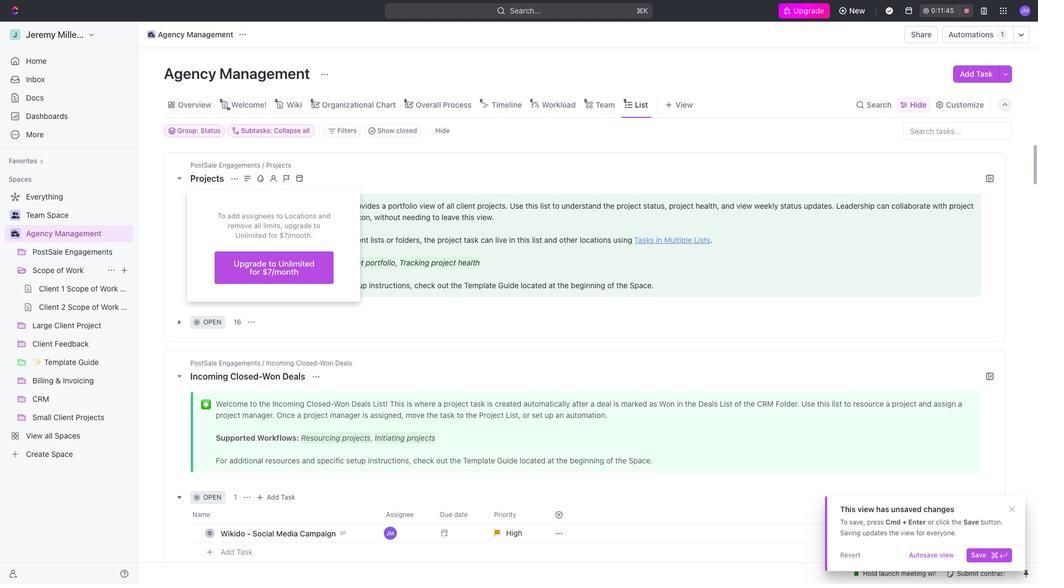 Task type: vqa. For each thing, say whether or not it's contained in the screenshot.
'INVITE'
no



Task type: locate. For each thing, give the bounding box(es) containing it.
1 vertical spatial agency
[[164, 64, 216, 82]]

template
[[44, 358, 76, 367]]

0 vertical spatial incoming
[[266, 359, 294, 367]]

team left list link on the top
[[596, 100, 615, 109]]

tree containing everything
[[4, 188, 139, 463]]

all down 'assignees'
[[254, 221, 262, 230]]

space down view all spaces link
[[51, 450, 73, 459]]

client down the large
[[32, 339, 53, 348]]

remove
[[228, 221, 252, 230]]

client for 2
[[39, 302, 59, 312]]

&
[[56, 376, 61, 385]]

projects
[[266, 161, 291, 169], [190, 174, 226, 183], [76, 413, 104, 422]]

to up limits,
[[277, 212, 283, 220]]

1 vertical spatial for
[[250, 267, 260, 276]]

1 horizontal spatial closed-
[[296, 359, 320, 367]]

postsale engagements link
[[32, 243, 131, 261]]

add task button down wikido
[[216, 546, 257, 559]]

locations
[[285, 212, 317, 220]]

small
[[32, 413, 51, 422]]

0 horizontal spatial agency management link
[[26, 225, 131, 242]]

of down postsale engagements
[[57, 266, 64, 275]]

scope inside "client 2 scope of work docs" link
[[68, 302, 90, 312]]

1 vertical spatial management
[[220, 64, 310, 82]]

1 vertical spatial jm button
[[380, 524, 434, 543]]

0 vertical spatial to
[[218, 212, 226, 220]]

1 horizontal spatial view
[[901, 529, 915, 537]]

upgrade left 'new' button
[[794, 6, 825, 15]]

0 horizontal spatial business time image
[[11, 231, 19, 237]]

share button
[[905, 26, 939, 43]]

docs down inbox
[[26, 93, 44, 102]]

0 vertical spatial projects
[[266, 161, 291, 169]]

for inside this view has unsaved changes to save, press cmd + enter or click the save button. saving updates the view for everyone.
[[917, 529, 926, 537]]

of for 1
[[91, 284, 98, 293]]

assignee
[[386, 511, 414, 519]]

1 vertical spatial save
[[972, 551, 987, 559]]

-
[[247, 529, 251, 538]]

autosave
[[910, 551, 939, 559]]

button.
[[982, 518, 1004, 526]]

guide
[[78, 358, 99, 367]]

the
[[952, 518, 962, 526], [890, 529, 900, 537]]

wikido - social media campaign link
[[218, 526, 378, 541]]

client for feedback
[[32, 339, 53, 348]]

autosave view
[[910, 551, 955, 559]]

scope right 2
[[68, 302, 90, 312]]

new button
[[835, 2, 872, 19]]

0 vertical spatial view
[[676, 100, 693, 109]]

hide inside button
[[436, 127, 450, 135]]

2 open from the top
[[203, 493, 222, 502]]

scope for 2
[[68, 302, 90, 312]]

2 vertical spatial all
[[45, 431, 53, 440]]

add down wikido
[[221, 547, 235, 557]]

0 vertical spatial save
[[964, 518, 980, 526]]

2 vertical spatial work
[[101, 302, 119, 312]]

agency inside sidebar navigation
[[26, 229, 53, 238]]

0 horizontal spatial projects
[[76, 413, 104, 422]]

0 horizontal spatial view
[[26, 431, 43, 440]]

/ up incoming closed-won deals
[[262, 359, 264, 367]]

0 horizontal spatial jm
[[387, 530, 395, 537]]

client 2 scope of work docs
[[39, 302, 139, 312]]

1 vertical spatial agency management link
[[26, 225, 131, 242]]

all right collapse
[[303, 127, 310, 135]]

1 vertical spatial add task
[[267, 493, 295, 502]]

postsale for projects
[[190, 161, 217, 169]]

add task button up customize
[[954, 65, 1000, 83]]

$7/month
[[263, 267, 299, 276]]

space for create space
[[51, 450, 73, 459]]

postsale up scope of work
[[32, 247, 63, 256]]

1 right automations
[[1002, 30, 1005, 39]]

work down postsale engagements
[[66, 266, 84, 275]]

upgrade down the remove
[[234, 258, 267, 268]]

client down scope of work
[[39, 284, 59, 293]]

2 horizontal spatial add task
[[961, 69, 993, 78]]

team inside tree
[[26, 210, 45, 220]]

all up create space
[[45, 431, 53, 440]]

overall
[[416, 100, 441, 109]]

open left 16
[[203, 318, 222, 326]]

docs down client 1 scope of work docs link
[[121, 302, 139, 312]]

space inside team space link
[[47, 210, 69, 220]]

team right user group icon
[[26, 210, 45, 220]]

unlimited down the remove
[[236, 231, 267, 240]]

postsale up incoming closed-won deals
[[190, 359, 217, 367]]

0 horizontal spatial to
[[218, 212, 226, 220]]

process
[[443, 100, 472, 109]]

view up save,
[[858, 505, 875, 514]]

jm for the right jm dropdown button
[[1022, 7, 1030, 14]]

2 vertical spatial task
[[237, 547, 253, 557]]

inbox
[[26, 75, 45, 84]]

client left 2
[[39, 302, 59, 312]]

1 horizontal spatial view
[[676, 100, 693, 109]]

0 vertical spatial engagements
[[219, 161, 261, 169]]

save down the button.
[[972, 551, 987, 559]]

save inside button
[[972, 551, 987, 559]]

1 open from the top
[[203, 318, 222, 326]]

1 vertical spatial agency management
[[164, 64, 314, 82]]

unlimited inside upgrade to unlimited for $7/month
[[279, 258, 315, 268]]

enter
[[909, 518, 927, 526]]

postsale down group: status
[[190, 161, 217, 169]]

1 horizontal spatial upgrade
[[794, 6, 825, 15]]

client down 2
[[54, 321, 75, 330]]

/ down subtasks:
[[262, 161, 264, 169]]

1 horizontal spatial jm
[[1022, 7, 1030, 14]]

engagements down subtasks:
[[219, 161, 261, 169]]

1 horizontal spatial add
[[267, 493, 279, 502]]

business time image down user group icon
[[11, 231, 19, 237]]

1 horizontal spatial unlimited
[[279, 258, 315, 268]]

agency management
[[158, 30, 234, 39], [164, 64, 314, 82], [26, 229, 101, 238]]

1 vertical spatial hide
[[436, 127, 450, 135]]

view inside button
[[940, 551, 955, 559]]

j
[[13, 31, 17, 39]]

spaces down small client projects
[[55, 431, 80, 440]]

projects down postsale engagements / projects
[[190, 174, 226, 183]]

hide right search
[[911, 100, 927, 109]]

postsale for incoming closed-won deals
[[190, 359, 217, 367]]

0 vertical spatial open
[[203, 318, 222, 326]]

to down and
[[314, 221, 321, 230]]

postsale inside 'link'
[[32, 247, 63, 256]]

business time image
[[148, 32, 155, 37], [11, 231, 19, 237]]

2 / from the top
[[262, 359, 264, 367]]

1 horizontal spatial agency management link
[[144, 28, 236, 41]]

the right click
[[952, 518, 962, 526]]

client 1 scope of work docs
[[39, 284, 138, 293]]

work for 1
[[100, 284, 118, 293]]

Search tasks... text field
[[904, 123, 1012, 139]]

task down -
[[237, 547, 253, 557]]

1 horizontal spatial business time image
[[148, 32, 155, 37]]

view for view all spaces
[[26, 431, 43, 440]]

work up project
[[101, 302, 119, 312]]

2 vertical spatial docs
[[121, 302, 139, 312]]

add task
[[961, 69, 993, 78], [267, 493, 295, 502], [221, 547, 253, 557]]

new
[[850, 6, 866, 15]]

filters button
[[324, 124, 362, 137]]

1 horizontal spatial to
[[277, 212, 283, 220]]

1 horizontal spatial deals
[[335, 359, 353, 367]]

jm
[[1022, 7, 1030, 14], [387, 530, 395, 537]]

0 horizontal spatial 1
[[61, 284, 65, 293]]

team for team
[[596, 100, 615, 109]]

agency management link inside sidebar navigation
[[26, 225, 131, 242]]

upgrade for upgrade
[[794, 6, 825, 15]]

1 vertical spatial of
[[91, 284, 98, 293]]

2 horizontal spatial add
[[961, 69, 975, 78]]

0 vertical spatial task
[[977, 69, 993, 78]]

miller's
[[58, 30, 87, 40]]

1 / from the top
[[262, 161, 264, 169]]

projects down crm link
[[76, 413, 104, 422]]

add up "name" dropdown button
[[267, 493, 279, 502]]

1 horizontal spatial team
[[596, 100, 615, 109]]

0 vertical spatial upgrade
[[794, 6, 825, 15]]

engagements up scope of work link
[[65, 247, 113, 256]]

view inside view all spaces link
[[26, 431, 43, 440]]

priority button
[[488, 506, 542, 524]]

task for topmost add task button
[[977, 69, 993, 78]]

won
[[320, 359, 334, 367], [262, 372, 281, 381]]

closed-
[[296, 359, 320, 367], [230, 372, 262, 381]]

automations
[[949, 30, 995, 39]]

0 horizontal spatial unlimited
[[236, 231, 267, 240]]

0 vertical spatial agency
[[158, 30, 185, 39]]

of for 2
[[92, 302, 99, 312]]

user group image
[[11, 212, 19, 219]]

view down everyone.
[[940, 551, 955, 559]]

0 vertical spatial view
[[858, 505, 875, 514]]

upgrade inside upgrade to unlimited for $7/month
[[234, 258, 267, 268]]

1 vertical spatial work
[[100, 284, 118, 293]]

inbox link
[[4, 71, 133, 88]]

engagements up incoming closed-won deals
[[219, 359, 261, 367]]

1 vertical spatial won
[[262, 372, 281, 381]]

1 vertical spatial all
[[254, 221, 262, 230]]

spaces down favorites
[[9, 175, 32, 183]]

view inside view button
[[676, 100, 693, 109]]

space down 'everything' 'link'
[[47, 210, 69, 220]]

add task button
[[954, 65, 1000, 83], [254, 491, 300, 504], [216, 546, 257, 559]]

0 horizontal spatial jm button
[[380, 524, 434, 543]]

to left add
[[218, 212, 226, 220]]

sidebar navigation
[[0, 22, 140, 584]]

1 vertical spatial 1
[[61, 284, 65, 293]]

subtasks:
[[241, 127, 272, 135]]

scope for 1
[[67, 284, 89, 293]]

1 up 2
[[61, 284, 65, 293]]

0 vertical spatial business time image
[[148, 32, 155, 37]]

wikido - social media campaign
[[221, 529, 336, 538]]

2 vertical spatial engagements
[[219, 359, 261, 367]]

1 vertical spatial to
[[841, 518, 848, 526]]

upgrade inside upgrade link
[[794, 6, 825, 15]]

scope
[[32, 266, 55, 275], [67, 284, 89, 293], [68, 302, 90, 312]]

to inside "to add assignees to locations and remove all limits, upgrade to unlimited for $7/month."
[[218, 212, 226, 220]]

more button
[[4, 126, 133, 143]]

0 vertical spatial 1
[[1002, 30, 1005, 39]]

1 horizontal spatial for
[[269, 231, 278, 240]]

team
[[596, 100, 615, 109], [26, 210, 45, 220]]

view down +
[[901, 529, 915, 537]]

client up view all spaces link
[[54, 413, 74, 422]]

jm for bottom jm dropdown button
[[387, 530, 395, 537]]

hide button
[[431, 124, 455, 137]]

or
[[928, 518, 935, 526]]

1 up wikido
[[234, 493, 237, 502]]

overview link
[[176, 97, 211, 112]]

client 2 scope of work docs link
[[39, 299, 139, 316]]

social
[[253, 529, 274, 538]]

1 horizontal spatial hide
[[911, 100, 927, 109]]

scope inside client 1 scope of work docs link
[[67, 284, 89, 293]]

business time image right workspace
[[148, 32, 155, 37]]

1 horizontal spatial projects
[[190, 174, 226, 183]]

docs up client 2 scope of work docs
[[120, 284, 138, 293]]

tree
[[4, 188, 139, 463]]

search...
[[511, 6, 541, 15]]

2 vertical spatial add task
[[221, 547, 253, 557]]

due date
[[440, 511, 468, 519]]

unlimited down $7/month.
[[279, 258, 315, 268]]

add task up customize
[[961, 69, 993, 78]]

tree inside sidebar navigation
[[4, 188, 139, 463]]

projects down subtasks: collapse all at the top left of the page
[[266, 161, 291, 169]]

scope down postsale engagements
[[32, 266, 55, 275]]

0 horizontal spatial to
[[269, 258, 276, 268]]

0 vertical spatial space
[[47, 210, 69, 220]]

1 vertical spatial incoming
[[190, 372, 228, 381]]

space inside create space link
[[51, 450, 73, 459]]

1 vertical spatial docs
[[120, 284, 138, 293]]

1 vertical spatial task
[[281, 493, 295, 502]]

add up customize
[[961, 69, 975, 78]]

1 horizontal spatial the
[[952, 518, 962, 526]]

2 vertical spatial agency
[[26, 229, 53, 238]]

0 vertical spatial for
[[269, 231, 278, 240]]

hide down overall process link
[[436, 127, 450, 135]]

for
[[269, 231, 278, 240], [250, 267, 260, 276], [917, 529, 926, 537]]

0 vertical spatial agency management link
[[144, 28, 236, 41]]

incoming closed-won deals
[[190, 372, 308, 381]]

1 vertical spatial add
[[267, 493, 279, 502]]

subtasks: collapse all
[[241, 127, 310, 135]]

unlimited
[[236, 231, 267, 240], [279, 258, 315, 268]]

changes
[[924, 505, 955, 514]]

hide inside dropdown button
[[911, 100, 927, 109]]

for down limits,
[[269, 231, 278, 240]]

view right list
[[676, 100, 693, 109]]

this
[[841, 505, 856, 514]]

to down limits,
[[269, 258, 276, 268]]

priority
[[495, 511, 517, 519]]

assignees
[[242, 212, 275, 220]]

1 horizontal spatial 1
[[234, 493, 237, 502]]

assignee button
[[380, 506, 434, 524]]

chart
[[376, 100, 396, 109]]

management inside tree
[[55, 229, 101, 238]]

save left the button.
[[964, 518, 980, 526]]

search
[[867, 100, 892, 109]]

2
[[61, 302, 66, 312]]

for down enter
[[917, 529, 926, 537]]

view for this
[[858, 505, 875, 514]]

task up "name" dropdown button
[[281, 493, 295, 502]]

0 vertical spatial /
[[262, 161, 264, 169]]

/ for incoming closed-won deals
[[262, 359, 264, 367]]

add task up "name" dropdown button
[[267, 493, 295, 502]]

upgrade to unlimited for $7/month
[[234, 258, 315, 276]]

0 horizontal spatial add
[[221, 547, 235, 557]]

view button
[[662, 92, 697, 117]]

view for autosave
[[940, 551, 955, 559]]

of down client 1 scope of work docs link
[[92, 302, 99, 312]]

jeremy miller's workspace
[[26, 30, 134, 40]]

the down the cmd
[[890, 529, 900, 537]]

0 horizontal spatial for
[[250, 267, 260, 276]]

0 horizontal spatial hide
[[436, 127, 450, 135]]

open up name
[[203, 493, 222, 502]]

for left $7/month
[[250, 267, 260, 276]]

view up create
[[26, 431, 43, 440]]

2 horizontal spatial task
[[977, 69, 993, 78]]

add
[[961, 69, 975, 78], [267, 493, 279, 502], [221, 547, 235, 557]]

2 vertical spatial to
[[269, 258, 276, 268]]

0 horizontal spatial spaces
[[9, 175, 32, 183]]

to up saving
[[841, 518, 848, 526]]

all inside "to add assignees to locations and remove all limits, upgrade to unlimited for $7/month."
[[254, 221, 262, 230]]

task up customize
[[977, 69, 993, 78]]

2 horizontal spatial view
[[940, 551, 955, 559]]

invoicing
[[63, 376, 94, 385]]

2 vertical spatial add task button
[[216, 546, 257, 559]]

0 vertical spatial work
[[66, 266, 84, 275]]

add task down wikido
[[221, 547, 253, 557]]

2 vertical spatial scope
[[68, 302, 90, 312]]

spaces
[[9, 175, 32, 183], [55, 431, 80, 440]]

1 vertical spatial team
[[26, 210, 45, 220]]

1 horizontal spatial add task
[[267, 493, 295, 502]]

2 vertical spatial management
[[55, 229, 101, 238]]

scope down scope of work link
[[67, 284, 89, 293]]

organizational chart link
[[320, 97, 396, 112]]

scope of work
[[32, 266, 84, 275]]

0 horizontal spatial won
[[262, 372, 281, 381]]

to
[[218, 212, 226, 220], [841, 518, 848, 526]]

add task button up "name" dropdown button
[[254, 491, 300, 504]]

2 vertical spatial add
[[221, 547, 235, 557]]

of up client 2 scope of work docs
[[91, 284, 98, 293]]

1 vertical spatial deals
[[283, 372, 306, 381]]

work up client 2 scope of work docs
[[100, 284, 118, 293]]



Task type: describe. For each thing, give the bounding box(es) containing it.
name button
[[190, 506, 380, 524]]

filters
[[338, 127, 357, 135]]

⌘k
[[637, 6, 649, 15]]

wiki
[[287, 100, 302, 109]]

1 inside sidebar navigation
[[61, 284, 65, 293]]

0 horizontal spatial the
[[890, 529, 900, 537]]

team for team space
[[26, 210, 45, 220]]

view for view
[[676, 100, 693, 109]]

for inside upgrade to unlimited for $7/month
[[250, 267, 260, 276]]

0 vertical spatial to
[[277, 212, 283, 220]]

create space
[[26, 450, 73, 459]]

this view has unsaved changes to save, press cmd + enter or click the save button. saving updates the view for everyone.
[[841, 505, 1004, 537]]

open for 1
[[203, 493, 222, 502]]

0 vertical spatial won
[[320, 359, 334, 367]]

small client projects
[[32, 413, 104, 422]]

scope inside scope of work link
[[32, 266, 55, 275]]

0 vertical spatial add task button
[[954, 65, 1000, 83]]

organizational
[[322, 100, 374, 109]]

0 vertical spatial add
[[961, 69, 975, 78]]

name
[[193, 511, 210, 519]]

client feedback
[[32, 339, 89, 348]]

0 horizontal spatial incoming
[[190, 372, 228, 381]]

0 vertical spatial the
[[952, 518, 962, 526]]

saving
[[841, 529, 861, 537]]

save inside this view has unsaved changes to save, press cmd + enter or click the save button. saving updates the view for everyone.
[[964, 518, 980, 526]]

team space
[[26, 210, 69, 220]]

2 vertical spatial 1
[[234, 493, 237, 502]]

all inside sidebar navigation
[[45, 431, 53, 440]]

revert
[[841, 551, 861, 559]]

dashboards link
[[4, 108, 133, 125]]

campaign
[[300, 529, 336, 538]]

jeremy
[[26, 30, 56, 40]]

billing & invoicing link
[[32, 372, 131, 390]]

+
[[903, 518, 907, 526]]

large client project
[[32, 321, 101, 330]]

1 vertical spatial closed-
[[230, 372, 262, 381]]

team space link
[[26, 207, 131, 224]]

and
[[319, 212, 331, 220]]

upgrade to unlimited for $7/month link
[[215, 251, 334, 284]]

small client projects link
[[32, 409, 131, 426]]

0 horizontal spatial deals
[[283, 372, 306, 381]]

overall process
[[416, 100, 472, 109]]

task for the bottom add task button
[[237, 547, 253, 557]]

docs for client 1 scope of work docs
[[120, 284, 138, 293]]

0 vertical spatial management
[[187, 30, 234, 39]]

save,
[[850, 518, 866, 526]]

closed
[[397, 127, 417, 135]]

1 horizontal spatial spaces
[[55, 431, 80, 440]]

home link
[[4, 52, 133, 70]]

crm
[[32, 394, 49, 404]]

1 horizontal spatial incoming
[[266, 359, 294, 367]]

$7/month.
[[280, 231, 313, 240]]

everyone.
[[927, 529, 957, 537]]

show closed button
[[364, 124, 422, 137]]

media
[[276, 529, 298, 538]]

✨ template guide
[[32, 358, 99, 367]]

0:11:45 button
[[921, 4, 974, 17]]

add
[[228, 212, 240, 220]]

scope of work link
[[32, 262, 103, 279]]

open for 16
[[203, 318, 222, 326]]

2 horizontal spatial to
[[314, 221, 321, 230]]

to add assignees to locations and remove all limits, upgrade to unlimited for $7/month.
[[218, 212, 331, 240]]

postsale engagements / incoming closed-won deals
[[190, 359, 353, 367]]

share
[[912, 30, 933, 39]]

postsale engagements / projects
[[190, 161, 291, 169]]

2 horizontal spatial projects
[[266, 161, 291, 169]]

list link
[[633, 97, 648, 112]]

autosave view button
[[905, 549, 959, 563]]

unlimited inside "to add assignees to locations and remove all limits, upgrade to unlimited for $7/month."
[[236, 231, 267, 240]]

engagements for projects
[[219, 161, 261, 169]]

group: status
[[177, 127, 221, 135]]

everything
[[26, 192, 63, 201]]

client for 1
[[39, 284, 59, 293]]

unsaved
[[892, 505, 922, 514]]

click
[[937, 518, 951, 526]]

agency management inside tree
[[26, 229, 101, 238]]

engagements for incoming closed-won deals
[[219, 359, 261, 367]]

1 vertical spatial add task button
[[254, 491, 300, 504]]

due
[[440, 511, 453, 519]]

create
[[26, 450, 49, 459]]

0 vertical spatial of
[[57, 266, 64, 275]]

workload
[[542, 100, 576, 109]]

1 horizontal spatial jm button
[[1017, 2, 1035, 19]]

has
[[877, 505, 890, 514]]

work for 2
[[101, 302, 119, 312]]

docs for client 2 scope of work docs
[[121, 302, 139, 312]]

crm link
[[32, 391, 131, 408]]

revert button
[[837, 549, 866, 563]]

16
[[234, 318, 241, 326]]

high button
[[488, 524, 542, 543]]

/ for projects
[[262, 161, 264, 169]]

engagements inside postsale engagements 'link'
[[65, 247, 113, 256]]

large client project link
[[32, 317, 131, 334]]

customize button
[[933, 97, 988, 112]]

0 vertical spatial closed-
[[296, 359, 320, 367]]

0 vertical spatial docs
[[26, 93, 44, 102]]

hide button
[[898, 97, 931, 112]]

billing
[[32, 376, 53, 385]]

0 vertical spatial spaces
[[9, 175, 32, 183]]

everything link
[[4, 188, 131, 206]]

1 vertical spatial view
[[901, 529, 915, 537]]

1 horizontal spatial task
[[281, 493, 295, 502]]

upgrade
[[285, 221, 312, 230]]

timeline link
[[490, 97, 522, 112]]

2 horizontal spatial 1
[[1002, 30, 1005, 39]]

updates
[[863, 529, 888, 537]]

space for team space
[[47, 210, 69, 220]]

more
[[26, 130, 44, 139]]

show
[[378, 127, 395, 135]]

client feedback link
[[32, 335, 131, 353]]

upgrade link
[[779, 3, 830, 18]]

0 horizontal spatial add task
[[221, 547, 253, 557]]

0:11:45
[[932, 6, 955, 15]]

overall process link
[[414, 97, 472, 112]]

1 vertical spatial projects
[[190, 174, 226, 183]]

to inside this view has unsaved changes to save, press cmd + enter or click the save button. saving updates the view for everyone.
[[841, 518, 848, 526]]

0 vertical spatial agency management
[[158, 30, 234, 39]]

to inside upgrade to unlimited for $7/month
[[269, 258, 276, 268]]

welcome! link
[[229, 97, 267, 112]]

projects inside sidebar navigation
[[76, 413, 104, 422]]

home
[[26, 56, 47, 65]]

view button
[[662, 97, 697, 112]]

show closed
[[378, 127, 417, 135]]

group:
[[177, 127, 199, 135]]

view all spaces link
[[4, 427, 131, 445]]

0 vertical spatial add task
[[961, 69, 993, 78]]

postsale engagements
[[32, 247, 113, 256]]

business time image inside agency management "link"
[[148, 32, 155, 37]]

list
[[636, 100, 648, 109]]

upgrade for upgrade to unlimited for $7/month
[[234, 258, 267, 268]]

for inside "to add assignees to locations and remove all limits, upgrade to unlimited for $7/month."
[[269, 231, 278, 240]]

0 vertical spatial all
[[303, 127, 310, 135]]

jeremy miller's workspace, , element
[[10, 29, 21, 40]]

due date button
[[434, 506, 488, 524]]

billing & invoicing
[[32, 376, 94, 385]]

business time image inside tree
[[11, 231, 19, 237]]

status
[[201, 127, 221, 135]]



